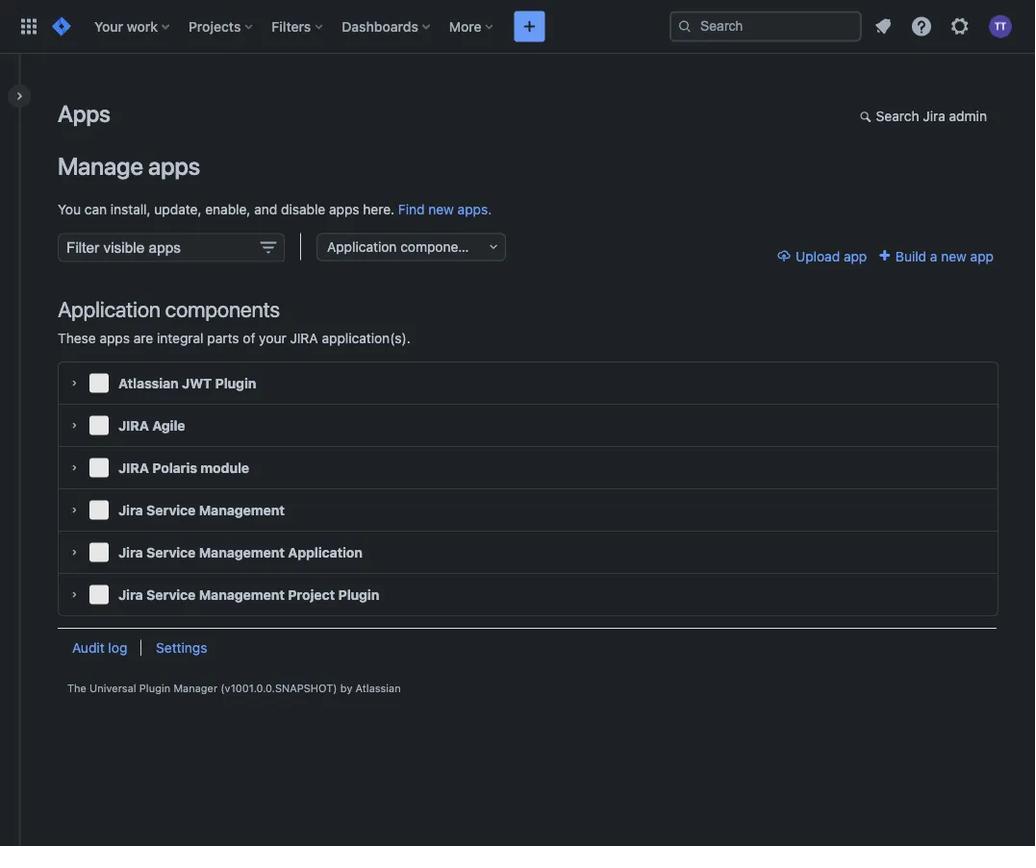 Task type: describe. For each thing, give the bounding box(es) containing it.
upload
[[796, 248, 840, 264]]

manage apps
[[58, 152, 200, 180]]

apps
[[58, 100, 110, 127]]

dashboards
[[342, 18, 419, 34]]

you
[[58, 201, 81, 217]]

these
[[58, 331, 96, 347]]

your
[[94, 18, 123, 34]]

primary element
[[12, 0, 670, 53]]

find
[[398, 201, 425, 217]]

parts
[[207, 331, 239, 347]]

management for application
[[199, 545, 285, 561]]

you can install, update, enable, and disable apps here. find new apps.
[[58, 201, 492, 217]]

a
[[931, 248, 938, 264]]

upload app
[[796, 248, 867, 264]]

banner containing your work
[[0, 0, 1035, 54]]

filters button
[[266, 11, 330, 42]]

0 vertical spatial components
[[401, 239, 478, 255]]

service for jira service management application
[[146, 545, 196, 561]]

atlassian jwt plugin
[[118, 375, 256, 391]]

the
[[67, 682, 87, 695]]

2 app from the left
[[971, 248, 994, 264]]

these apps are integral parts of your jira application(s).
[[58, 331, 411, 347]]

module
[[200, 460, 249, 476]]

jira for jira service management project plugin
[[118, 587, 143, 603]]

1 horizontal spatial application components
[[327, 239, 478, 255]]

1 vertical spatial components
[[165, 297, 280, 322]]

(v1001.0.0.snapshot)
[[221, 682, 337, 695]]

projects
[[189, 18, 241, 34]]

search jira admin
[[876, 108, 987, 124]]

0 vertical spatial jira
[[290, 331, 318, 347]]

of
[[243, 331, 255, 347]]

notifications image
[[872, 15, 895, 38]]

your profile and settings image
[[989, 15, 1012, 38]]

jira agile
[[118, 418, 185, 434]]

integral
[[157, 331, 204, 347]]

build
[[896, 248, 927, 264]]

projects button
[[183, 11, 260, 42]]

your
[[259, 331, 286, 347]]

jira software image
[[50, 15, 73, 38]]

Search field
[[670, 11, 862, 42]]

jira for jira agile
[[118, 418, 149, 434]]

0 horizontal spatial atlassian
[[118, 375, 179, 391]]

1 vertical spatial atlassian
[[356, 682, 401, 695]]

help image
[[910, 15, 933, 38]]

work
[[127, 18, 158, 34]]

small image
[[877, 248, 892, 264]]

admin
[[949, 108, 987, 124]]

search
[[876, 108, 920, 124]]

settings
[[156, 641, 207, 656]]

update,
[[154, 201, 202, 217]]

search jira admin link
[[850, 102, 997, 133]]

service for jira service management project plugin
[[146, 587, 196, 603]]

jira service management
[[118, 502, 285, 518]]

and
[[254, 201, 277, 217]]

audit log link
[[72, 641, 127, 656]]

jwt
[[182, 375, 212, 391]]

1 vertical spatial application
[[58, 297, 161, 322]]

manager
[[174, 682, 218, 695]]

jira service management application
[[118, 545, 363, 561]]

your work button
[[89, 11, 177, 42]]

jira for jira service management
[[118, 502, 143, 518]]

jira left admin
[[923, 108, 946, 124]]

more
[[449, 18, 482, 34]]

0 vertical spatial application
[[327, 239, 397, 255]]

upload app link
[[777, 233, 867, 264]]

search image
[[677, 19, 693, 34]]



Task type: locate. For each thing, give the bounding box(es) containing it.
0 vertical spatial atlassian
[[118, 375, 179, 391]]

1 horizontal spatial app
[[971, 248, 994, 264]]

None field
[[58, 233, 285, 262]]

application
[[327, 239, 397, 255], [58, 297, 161, 322], [288, 545, 363, 561]]

new right the find
[[429, 201, 454, 217]]

plugin
[[215, 375, 256, 391], [338, 587, 379, 603], [139, 682, 171, 695]]

service for jira service management
[[146, 502, 196, 518]]

apps left are
[[100, 331, 130, 347]]

enable,
[[205, 201, 251, 217]]

1 vertical spatial application components
[[58, 297, 280, 322]]

atlassian right by
[[356, 682, 401, 695]]

0 vertical spatial application components
[[327, 239, 478, 255]]

1 vertical spatial jira
[[118, 418, 149, 434]]

plugin for atlassian jwt plugin
[[215, 375, 256, 391]]

more button
[[444, 11, 501, 42]]

2 vertical spatial plugin
[[139, 682, 171, 695]]

1 horizontal spatial components
[[401, 239, 478, 255]]

settings image
[[949, 15, 972, 38]]

jira left polaris
[[118, 460, 149, 476]]

build a new app link
[[877, 248, 994, 264]]

0 horizontal spatial components
[[165, 297, 280, 322]]

management up jira service management application
[[199, 502, 285, 518]]

your work
[[94, 18, 158, 34]]

plugin for the universal plugin manager (v1001.0.0.snapshot) by atlassian
[[139, 682, 171, 695]]

plugin right jwt on the left of the page
[[215, 375, 256, 391]]

apps up update,
[[148, 152, 200, 180]]

2 vertical spatial application
[[288, 545, 363, 561]]

manage
[[58, 152, 143, 180]]

find new apps. link
[[398, 201, 492, 217]]

1 vertical spatial new
[[941, 248, 967, 264]]

0 vertical spatial apps
[[148, 152, 200, 180]]

apps for manage apps
[[148, 152, 200, 180]]

atlassian
[[118, 375, 179, 391], [356, 682, 401, 695]]

app left small icon
[[844, 248, 867, 264]]

service down jira service management
[[146, 545, 196, 561]]

components up parts
[[165, 297, 280, 322]]

1 horizontal spatial plugin
[[215, 375, 256, 391]]

jira software image
[[50, 15, 73, 38]]

2 horizontal spatial plugin
[[338, 587, 379, 603]]

create image
[[518, 15, 541, 38]]

2 horizontal spatial apps
[[329, 201, 359, 217]]

jira left agile
[[118, 418, 149, 434]]

are
[[134, 331, 153, 347]]

management down jira service management application
[[199, 587, 285, 603]]

service up the settings link
[[146, 587, 196, 603]]

application(s).
[[322, 331, 411, 347]]

1 horizontal spatial apps
[[148, 152, 200, 180]]

2 management from the top
[[199, 545, 285, 561]]

application up these
[[58, 297, 161, 322]]

jira for jira service management application
[[118, 545, 143, 561]]

0 vertical spatial new
[[429, 201, 454, 217]]

0 vertical spatial service
[[146, 502, 196, 518]]

1 vertical spatial service
[[146, 545, 196, 561]]

filters
[[272, 18, 311, 34]]

atlassian up the jira agile
[[118, 375, 179, 391]]

log
[[108, 641, 127, 656]]

by
[[340, 682, 353, 695]]

1 service from the top
[[146, 502, 196, 518]]

2 vertical spatial service
[[146, 587, 196, 603]]

jira polaris module
[[118, 460, 249, 476]]

sidebar navigation image
[[0, 77, 42, 115]]

project
[[288, 587, 335, 603]]

audit
[[72, 641, 105, 656]]

management up jira service management project plugin in the left of the page
[[199, 545, 285, 561]]

banner
[[0, 0, 1035, 54]]

build a new app
[[892, 248, 994, 264]]

jira service management project plugin
[[118, 587, 379, 603]]

new
[[429, 201, 454, 217], [941, 248, 967, 264]]

apps left here.
[[329, 201, 359, 217]]

2 service from the top
[[146, 545, 196, 561]]

1 app from the left
[[844, 248, 867, 264]]

apps.
[[458, 201, 492, 217]]

audit log
[[72, 641, 127, 656]]

2 vertical spatial management
[[199, 587, 285, 603]]

management for project
[[199, 587, 285, 603]]

plugin right the project
[[338, 587, 379, 603]]

jira right your
[[290, 331, 318, 347]]

appswitcher icon image
[[17, 15, 40, 38]]

application components up integral
[[58, 297, 280, 322]]

components down find new apps. "link"
[[401, 239, 478, 255]]

0 horizontal spatial application components
[[58, 297, 280, 322]]

3 management from the top
[[199, 587, 285, 603]]

application components down the find
[[327, 239, 478, 255]]

1 vertical spatial management
[[199, 545, 285, 561]]

jira down jira service management
[[118, 545, 143, 561]]

disable
[[281, 201, 325, 217]]

jira
[[290, 331, 318, 347], [118, 418, 149, 434], [118, 460, 149, 476]]

apps for these apps are integral parts of your jira application(s).
[[100, 331, 130, 347]]

0 horizontal spatial plugin
[[139, 682, 171, 695]]

0 horizontal spatial new
[[429, 201, 454, 217]]

app right a
[[971, 248, 994, 264]]

jira for jira polaris module
[[118, 460, 149, 476]]

1 horizontal spatial new
[[941, 248, 967, 264]]

1 vertical spatial apps
[[329, 201, 359, 217]]

jira
[[923, 108, 946, 124], [118, 502, 143, 518], [118, 545, 143, 561], [118, 587, 143, 603]]

1 management from the top
[[199, 502, 285, 518]]

settings link
[[156, 641, 207, 656]]

service
[[146, 502, 196, 518], [146, 545, 196, 561], [146, 587, 196, 603]]

app
[[844, 248, 867, 264], [971, 248, 994, 264]]

2 vertical spatial jira
[[118, 460, 149, 476]]

0 vertical spatial plugin
[[215, 375, 256, 391]]

management
[[199, 502, 285, 518], [199, 545, 285, 561], [199, 587, 285, 603]]

service down polaris
[[146, 502, 196, 518]]

agile
[[152, 418, 185, 434]]

3 service from the top
[[146, 587, 196, 603]]

install,
[[111, 201, 151, 217]]

2 vertical spatial apps
[[100, 331, 130, 347]]

atlassian link
[[356, 682, 401, 695]]

0 horizontal spatial apps
[[100, 331, 130, 347]]

components
[[401, 239, 478, 255], [165, 297, 280, 322]]

application up the project
[[288, 545, 363, 561]]

the universal plugin manager (v1001.0.0.snapshot) by atlassian
[[67, 682, 401, 695]]

new right a
[[941, 248, 967, 264]]

here.
[[363, 201, 395, 217]]

can
[[84, 201, 107, 217]]

0 horizontal spatial app
[[844, 248, 867, 264]]

apps
[[148, 152, 200, 180], [329, 201, 359, 217], [100, 331, 130, 347]]

universal
[[90, 682, 136, 695]]

dashboards button
[[336, 11, 438, 42]]

plugin left manager
[[139, 682, 171, 695]]

1 vertical spatial plugin
[[338, 587, 379, 603]]

jira up log
[[118, 587, 143, 603]]

application down here.
[[327, 239, 397, 255]]

application components
[[327, 239, 478, 255], [58, 297, 280, 322]]

polaris
[[152, 460, 197, 476]]

small image
[[860, 109, 875, 124]]

jira down jira polaris module
[[118, 502, 143, 518]]

0 vertical spatial management
[[199, 502, 285, 518]]

1 horizontal spatial atlassian
[[356, 682, 401, 695]]



Task type: vqa. For each thing, say whether or not it's contained in the screenshot.
Jira Software Icon
yes



